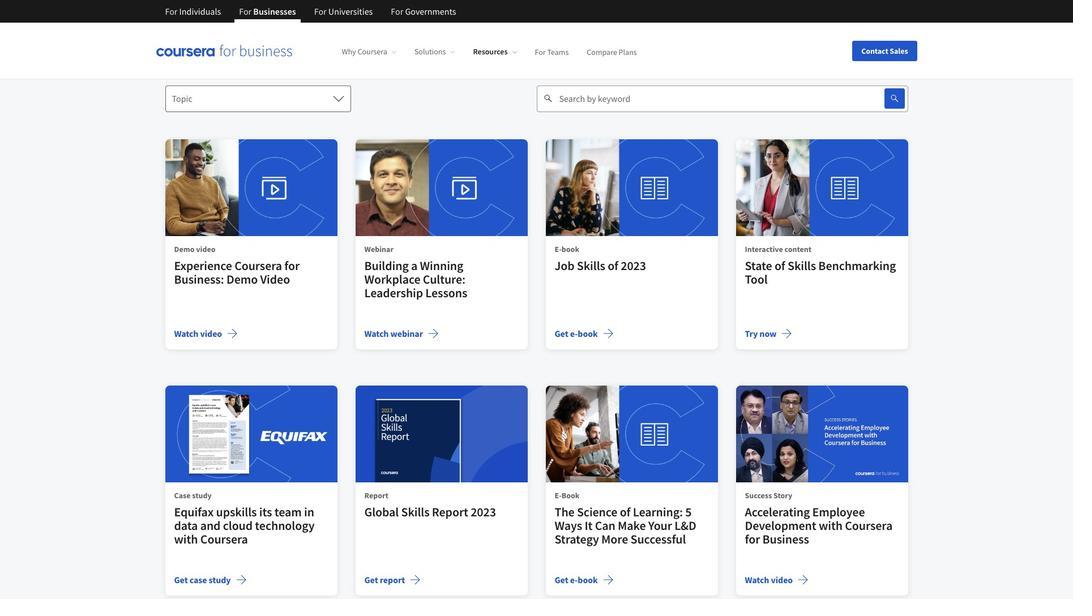 Task type: describe. For each thing, give the bounding box(es) containing it.
c4b india testimonial resourcetile image
[[736, 386, 909, 483]]

coursera inside demo video experience coursera for business: demo video
[[235, 258, 282, 274]]

for universities
[[314, 6, 373, 17]]

0 horizontal spatial demo
[[174, 244, 195, 255]]

successful
[[631, 532, 687, 548]]

individuals
[[179, 6, 221, 17]]

state of skills image
[[736, 140, 909, 237]]

story
[[774, 491, 793, 501]]

with inside success story accelerating employee development with coursera for business
[[819, 518, 843, 534]]

why
[[342, 47, 356, 57]]

strategy
[[555, 532, 599, 548]]

compare
[[587, 47, 618, 57]]

the science of learning image
[[546, 386, 718, 483]]

2023 inside e-book job skills of 2023
[[621, 258, 647, 274]]

webinar
[[391, 328, 423, 340]]

the
[[555, 505, 575, 520]]

watch for experience coursera for business: demo video
[[174, 328, 199, 340]]

sales
[[891, 46, 909, 56]]

case
[[174, 491, 191, 501]]

business:
[[174, 272, 224, 288]]

for businesses
[[239, 6, 296, 17]]

cloud
[[223, 518, 253, 534]]

resources link
[[473, 47, 517, 57]]

topic button
[[165, 85, 351, 112]]

it
[[585, 518, 593, 534]]

content
[[785, 244, 812, 255]]

gsr 2023 image
[[356, 386, 528, 483]]

1 vertical spatial demo
[[227, 272, 258, 288]]

book for skills
[[578, 328, 598, 340]]

its
[[259, 505, 272, 520]]

5
[[686, 505, 692, 520]]

for inside success story accelerating employee development with coursera for business
[[746, 532, 761, 548]]

get e-book button for the science of learning: 5 ways it can make your l&d strategy more successful
[[555, 574, 614, 587]]

case study equifax upskills its team in data and cloud technology with coursera
[[174, 491, 315, 548]]

for for governments
[[391, 6, 404, 17]]

topic
[[172, 93, 193, 104]]

your
[[649, 518, 673, 534]]

study inside button
[[209, 575, 231, 586]]

demo video experience coursera for business: demo video
[[174, 244, 300, 288]]

ways
[[555, 518, 583, 534]]

for for universities
[[314, 6, 327, 17]]

book for science
[[578, 575, 598, 586]]

of for job skills of 2023
[[608, 258, 619, 274]]

with inside case study equifax upskills its team in data and cloud technology with coursera
[[174, 532, 198, 548]]

e- for job skills of 2023
[[555, 244, 562, 255]]

accelerating
[[746, 505, 811, 520]]

search image
[[891, 94, 900, 103]]

watch video button for experience coursera for business: demo video
[[174, 327, 238, 341]]

of inside interactive content state of skills benchmarking tool
[[775, 258, 786, 274]]

learning:
[[633, 505, 683, 520]]

report global skills report 2023
[[365, 491, 496, 520]]

global
[[365, 505, 399, 520]]

make
[[618, 518, 646, 534]]

webinar
[[365, 244, 394, 255]]

book inside e-book job skills of 2023
[[562, 244, 580, 255]]

0 horizontal spatial report
[[380, 575, 405, 586]]

benchmarking
[[819, 258, 897, 274]]

workplace
[[365, 272, 421, 288]]

why coursera
[[342, 47, 388, 57]]

skills inside report global skills report 2023
[[402, 505, 430, 520]]

can
[[595, 518, 616, 534]]

skills inside interactive content state of skills benchmarking tool
[[788, 258, 817, 274]]

e-book job skills of 2023
[[555, 244, 647, 274]]

try now button
[[746, 327, 793, 341]]

coursera inside success story accelerating employee development with coursera for business
[[846, 518, 893, 534]]

contact
[[862, 46, 889, 56]]

study inside case study equifax upskills its team in data and cloud technology with coursera
[[192, 491, 212, 501]]

for left teams
[[535, 47, 546, 57]]

watch video for experience coursera for business: demo video
[[174, 328, 222, 340]]

business
[[763, 532, 810, 548]]

for for businesses
[[239, 6, 252, 17]]

1 horizontal spatial get report
[[444, 5, 485, 16]]

building a winning workplace culture image
[[356, 140, 528, 237]]

demo video image
[[165, 140, 337, 237]]

get e-book button for job skills of 2023
[[555, 327, 614, 341]]

get for equifax upskills its team in data and cloud technology with coursera
[[174, 575, 188, 586]]

for inside demo video experience coursera for business: demo video
[[285, 258, 300, 274]]

lessons
[[426, 285, 468, 301]]

winning
[[420, 258, 464, 274]]

why coursera link
[[342, 47, 397, 57]]

webinar building a winning workplace culture: leadership lessons
[[365, 244, 468, 301]]

banner navigation
[[156, 0, 466, 23]]

0 horizontal spatial get report button
[[365, 574, 421, 587]]

l&d
[[675, 518, 697, 534]]

get case study
[[174, 575, 231, 586]]



Task type: locate. For each thing, give the bounding box(es) containing it.
1 horizontal spatial of
[[620, 505, 631, 520]]

get for the science of learning: 5 ways it can make your l&d strategy more successful
[[555, 575, 569, 586]]

1 horizontal spatial watch video button
[[746, 574, 809, 587]]

demo up experience
[[174, 244, 195, 255]]

upskills
[[216, 505, 257, 520]]

video down the "business"
[[772, 575, 794, 586]]

watch webinar
[[365, 328, 423, 340]]

get inside get case study button
[[174, 575, 188, 586]]

for left governments
[[391, 6, 404, 17]]

0 horizontal spatial for
[[285, 258, 300, 274]]

e- for job skills of 2023
[[571, 328, 578, 340]]

watch video button for accelerating employee development with coursera for business
[[746, 574, 809, 587]]

contact sales
[[862, 46, 909, 56]]

demo left video
[[227, 272, 258, 288]]

0 vertical spatial study
[[192, 491, 212, 501]]

1 horizontal spatial demo
[[227, 272, 258, 288]]

book
[[562, 244, 580, 255], [578, 328, 598, 340], [578, 575, 598, 586]]

1 get e-book from the top
[[555, 328, 598, 340]]

1 horizontal spatial watch video
[[746, 575, 794, 586]]

1 vertical spatial get e-book
[[555, 575, 598, 586]]

1 horizontal spatial get report button
[[435, 0, 510, 24]]

1 get e-book button from the top
[[555, 327, 614, 341]]

of inside e-book the science of learning: 5 ways it can make your l&d strategy more successful
[[620, 505, 631, 520]]

watch video
[[174, 328, 222, 340], [746, 575, 794, 586]]

compare plans link
[[587, 47, 637, 57]]

skills right job
[[577, 258, 606, 274]]

2 get e-book from the top
[[555, 575, 598, 586]]

0 horizontal spatial with
[[174, 532, 198, 548]]

Search by keyword search field
[[553, 85, 858, 112]]

culture:
[[423, 272, 466, 288]]

1 vertical spatial report
[[432, 505, 469, 520]]

of right state
[[775, 258, 786, 274]]

watch video button
[[174, 327, 238, 341], [746, 574, 809, 587]]

more
[[602, 532, 629, 548]]

solutions
[[415, 47, 446, 57]]

e- for the science of learning: 5 ways it can make your l&d strategy more successful
[[571, 575, 578, 586]]

1 vertical spatial e-
[[571, 575, 578, 586]]

businesses
[[254, 6, 296, 17]]

get report button
[[435, 0, 510, 24], [365, 574, 421, 587]]

0 vertical spatial book
[[562, 244, 580, 255]]

skills right the global
[[402, 505, 430, 520]]

watch for building a winning workplace culture: leadership lessons
[[365, 328, 389, 340]]

of
[[608, 258, 619, 274], [775, 258, 786, 274], [620, 505, 631, 520]]

for individuals
[[165, 6, 221, 17]]

for governments
[[391, 6, 456, 17]]

watch video button down business:
[[174, 327, 238, 341]]

e-
[[571, 328, 578, 340], [571, 575, 578, 586]]

video
[[196, 244, 216, 255], [200, 328, 222, 340], [772, 575, 794, 586]]

in
[[304, 505, 314, 520]]

watch inside button
[[365, 328, 389, 340]]

for
[[165, 6, 178, 17], [239, 6, 252, 17], [314, 6, 327, 17], [391, 6, 404, 17], [535, 47, 546, 57]]

technology
[[255, 518, 315, 534]]

of for the science of learning: 5 ways it can make your l&d strategy more successful
[[620, 505, 631, 520]]

0 vertical spatial 2023
[[621, 258, 647, 274]]

for for individuals
[[165, 6, 178, 17]]

0 horizontal spatial of
[[608, 258, 619, 274]]

get e-book
[[555, 328, 598, 340], [555, 575, 598, 586]]

coursera inside case study equifax upskills its team in data and cloud technology with coursera
[[201, 532, 248, 548]]

for teams
[[535, 47, 569, 57]]

for left 'individuals'
[[165, 6, 178, 17]]

0 vertical spatial demo
[[174, 244, 195, 255]]

video up experience
[[196, 244, 216, 255]]

leadership
[[365, 285, 423, 301]]

watch
[[174, 328, 199, 340], [365, 328, 389, 340], [746, 575, 770, 586]]

video inside demo video experience coursera for business: demo video
[[196, 244, 216, 255]]

watch video down business:
[[174, 328, 222, 340]]

1 vertical spatial e-
[[555, 491, 562, 501]]

e-
[[555, 244, 562, 255], [555, 491, 562, 501]]

science
[[577, 505, 618, 520]]

1 e- from the top
[[555, 244, 562, 255]]

e- for the science of learning: 5 ways it can make your l&d strategy more successful
[[555, 491, 562, 501]]

watch webinar button
[[365, 327, 439, 341]]

data
[[174, 518, 198, 534]]

0 vertical spatial report
[[365, 491, 389, 501]]

0 horizontal spatial watch video button
[[174, 327, 238, 341]]

0 vertical spatial e-
[[571, 328, 578, 340]]

get e-book for job skills of 2023
[[555, 328, 598, 340]]

watch video for accelerating employee development with coursera for business
[[746, 575, 794, 586]]

watch video down the "business"
[[746, 575, 794, 586]]

0 horizontal spatial watch
[[174, 328, 199, 340]]

1 vertical spatial 2023
[[471, 505, 496, 520]]

e- inside e-book job skills of 2023
[[555, 244, 562, 255]]

try now
[[746, 328, 777, 340]]

get e-book for the science of learning: 5 ways it can make your l&d strategy more successful
[[555, 575, 598, 586]]

skills down the content
[[788, 258, 817, 274]]

1 horizontal spatial 2023
[[621, 258, 647, 274]]

1 horizontal spatial with
[[819, 518, 843, 534]]

of right job
[[608, 258, 619, 274]]

2 e- from the top
[[571, 575, 578, 586]]

1 horizontal spatial skills
[[577, 258, 606, 274]]

0 horizontal spatial skills
[[402, 505, 430, 520]]

with right the "business"
[[819, 518, 843, 534]]

interactive content state of skills benchmarking tool
[[746, 244, 897, 288]]

0 vertical spatial get report
[[444, 5, 485, 16]]

2 horizontal spatial of
[[775, 258, 786, 274]]

success story accelerating employee development with coursera for business
[[746, 491, 893, 548]]

governments
[[405, 6, 456, 17]]

1 horizontal spatial report
[[460, 5, 485, 16]]

1 vertical spatial get report button
[[365, 574, 421, 587]]

try
[[746, 328, 758, 340]]

e- up job
[[555, 244, 562, 255]]

1 vertical spatial video
[[200, 328, 222, 340]]

case
[[190, 575, 207, 586]]

job skills 2023 image
[[546, 140, 718, 237]]

for left businesses
[[239, 6, 252, 17]]

0 vertical spatial get report button
[[435, 0, 510, 24]]

0 vertical spatial for
[[285, 258, 300, 274]]

video for experience
[[200, 328, 222, 340]]

1 vertical spatial get e-book button
[[555, 574, 614, 587]]

demo
[[174, 244, 195, 255], [227, 272, 258, 288]]

and
[[200, 518, 221, 534]]

1 vertical spatial for
[[746, 532, 761, 548]]

0 horizontal spatial get report
[[365, 575, 405, 586]]

0 vertical spatial e-
[[555, 244, 562, 255]]

equifax image
[[165, 386, 337, 483]]

solutions link
[[415, 47, 455, 57]]

1 horizontal spatial report
[[432, 505, 469, 520]]

teams
[[548, 47, 569, 57]]

success
[[746, 491, 773, 501]]

video
[[260, 272, 290, 288]]

2 get e-book button from the top
[[555, 574, 614, 587]]

0 vertical spatial watch video button
[[174, 327, 238, 341]]

1 horizontal spatial for
[[746, 532, 761, 548]]

watch down the "business"
[[746, 575, 770, 586]]

1 vertical spatial watch video
[[746, 575, 794, 586]]

1 e- from the top
[[571, 328, 578, 340]]

get report link
[[165, 0, 523, 31]]

now
[[760, 328, 777, 340]]

0 horizontal spatial report
[[365, 491, 389, 501]]

report
[[460, 5, 485, 16], [380, 575, 405, 586]]

1 horizontal spatial watch
[[365, 328, 389, 340]]

1 vertical spatial watch video button
[[746, 574, 809, 587]]

1 vertical spatial study
[[209, 575, 231, 586]]

skills inside e-book job skills of 2023
[[577, 258, 606, 274]]

0 vertical spatial get e-book button
[[555, 327, 614, 341]]

team
[[275, 505, 302, 520]]

get inside the get report link
[[444, 5, 458, 16]]

2 horizontal spatial watch
[[746, 575, 770, 586]]

coursera for business image
[[156, 45, 292, 56]]

resources
[[473, 47, 508, 57]]

2023 inside report global skills report 2023
[[471, 505, 496, 520]]

study right case
[[209, 575, 231, 586]]

1 vertical spatial report
[[380, 575, 405, 586]]

0 vertical spatial video
[[196, 244, 216, 255]]

2023
[[621, 258, 647, 274], [471, 505, 496, 520]]

equifax
[[174, 505, 214, 520]]

contact sales button
[[853, 41, 918, 61]]

job
[[555, 258, 575, 274]]

with
[[819, 518, 843, 534], [174, 532, 198, 548]]

get for job skills of 2023
[[555, 328, 569, 340]]

e- inside e-book the science of learning: 5 ways it can make your l&d strategy more successful
[[555, 491, 562, 501]]

universities
[[329, 6, 373, 17]]

1 vertical spatial book
[[578, 328, 598, 340]]

0 horizontal spatial 2023
[[471, 505, 496, 520]]

development
[[746, 518, 817, 534]]

2 e- from the top
[[555, 491, 562, 501]]

watch for accelerating employee development with coursera for business
[[746, 575, 770, 586]]

of inside e-book job skills of 2023
[[608, 258, 619, 274]]

2 vertical spatial book
[[578, 575, 598, 586]]

2 horizontal spatial skills
[[788, 258, 817, 274]]

e- up the
[[555, 491, 562, 501]]

get for global skills report 2023
[[365, 575, 378, 586]]

video for accelerating
[[772, 575, 794, 586]]

0 vertical spatial get e-book
[[555, 328, 598, 340]]

e-book the science of learning: 5 ways it can make your l&d strategy more successful
[[555, 491, 697, 548]]

video down business:
[[200, 328, 222, 340]]

1 vertical spatial get report
[[365, 575, 405, 586]]

experience
[[174, 258, 232, 274]]

book
[[562, 491, 580, 501]]

coursera
[[358, 47, 388, 57], [235, 258, 282, 274], [846, 518, 893, 534], [201, 532, 248, 548]]

get case study button
[[174, 574, 247, 587]]

skills
[[577, 258, 606, 274], [788, 258, 817, 274], [402, 505, 430, 520]]

tool
[[746, 272, 768, 288]]

0 vertical spatial watch video
[[174, 328, 222, 340]]

0 vertical spatial report
[[460, 5, 485, 16]]

state
[[746, 258, 773, 274]]

building
[[365, 258, 409, 274]]

plans
[[619, 47, 637, 57]]

study
[[192, 491, 212, 501], [209, 575, 231, 586]]

of right can
[[620, 505, 631, 520]]

report
[[365, 491, 389, 501], [432, 505, 469, 520]]

for left "universities" at the left of page
[[314, 6, 327, 17]]

2 vertical spatial video
[[772, 575, 794, 586]]

compare plans
[[587, 47, 637, 57]]

study up equifax
[[192, 491, 212, 501]]

with left and
[[174, 532, 198, 548]]

interactive
[[746, 244, 784, 255]]

get
[[444, 5, 458, 16], [555, 328, 569, 340], [174, 575, 188, 586], [365, 575, 378, 586], [555, 575, 569, 586]]

watch down business:
[[174, 328, 199, 340]]

watch video button down the "business"
[[746, 574, 809, 587]]

watch left webinar
[[365, 328, 389, 340]]

0 horizontal spatial watch video
[[174, 328, 222, 340]]

for teams link
[[535, 47, 569, 57]]

a
[[411, 258, 418, 274]]

employee
[[813, 505, 866, 520]]



Task type: vqa. For each thing, say whether or not it's contained in the screenshot.
'Search Box'
no



